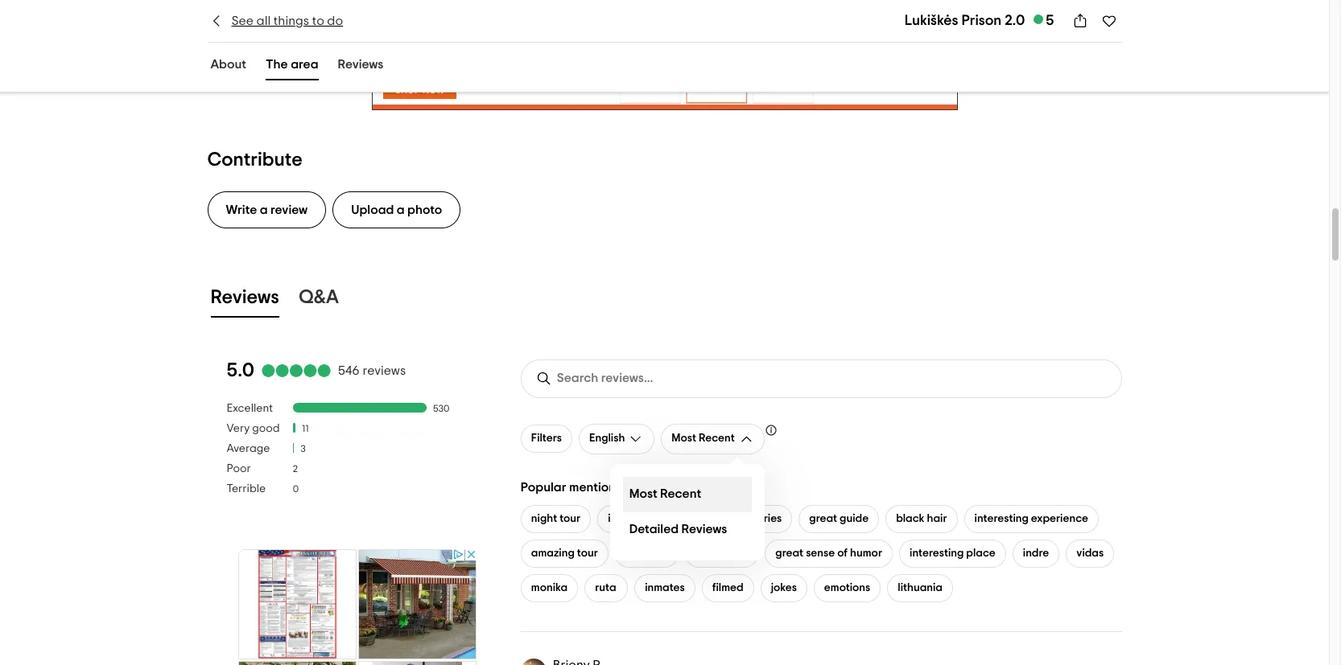 Task type: locate. For each thing, give the bounding box(es) containing it.
2 stories from the left
[[748, 513, 782, 525]]

experience
[[1031, 513, 1089, 525]]

filmed button
[[702, 575, 754, 603]]

upload
[[351, 203, 394, 216]]

jokes button
[[761, 575, 807, 603]]

tour right night
[[560, 513, 581, 525]]

great left guide
[[809, 513, 837, 525]]

great guide
[[809, 513, 869, 525]]

stories for interesting stories
[[665, 513, 698, 525]]

recent
[[699, 433, 735, 445], [660, 488, 701, 501]]

Search search field
[[557, 371, 691, 387]]

0 vertical spatial tour
[[560, 513, 581, 525]]

0 vertical spatial most recent
[[672, 433, 735, 445]]

0 horizontal spatial stories
[[665, 513, 698, 525]]

1 vertical spatial reviews button
[[207, 283, 283, 318]]

interesting
[[608, 513, 662, 525], [975, 513, 1029, 525], [910, 548, 964, 559]]

contribute
[[207, 150, 303, 170]]

filters button
[[521, 425, 573, 453]]

interesting experience button
[[964, 505, 1099, 534]]

tour inside button
[[560, 513, 581, 525]]

reviews down do at the left top of the page
[[338, 58, 384, 71]]

a left photo
[[397, 203, 405, 216]]

great left the sense
[[776, 548, 804, 559]]

reviews
[[338, 58, 384, 71], [211, 288, 279, 307], [682, 523, 727, 536]]

ruta button
[[585, 575, 628, 603]]

reviews
[[363, 365, 406, 378]]

poor
[[227, 464, 251, 475]]

tour for night tour
[[560, 513, 581, 525]]

interesting up place
[[975, 513, 1029, 525]]

photo
[[407, 203, 442, 216]]

interesting for interesting stories
[[608, 513, 662, 525]]

tab list containing about
[[188, 51, 406, 84]]

guide
[[840, 513, 869, 525]]

1 vertical spatial most recent
[[629, 488, 701, 501]]

lithuania
[[898, 583, 943, 594]]

1 horizontal spatial a
[[397, 203, 405, 216]]

the area
[[266, 58, 318, 71]]

most recent inside dropdown button
[[672, 433, 735, 445]]

list box containing most recent
[[610, 464, 765, 561]]

tour inside 'button'
[[577, 548, 598, 559]]

0 horizontal spatial interesting
[[608, 513, 662, 525]]

most inside dropdown button
[[672, 433, 696, 445]]

2 vertical spatial reviews
[[682, 523, 727, 536]]

amazing
[[531, 548, 575, 559]]

1 vertical spatial tour
[[577, 548, 598, 559]]

filmed
[[712, 583, 744, 594]]

list box
[[610, 464, 765, 561]]

a right write
[[260, 203, 268, 216]]

place
[[966, 548, 996, 559]]

tour
[[560, 513, 581, 525], [577, 548, 598, 559]]

1 vertical spatial reviews
[[211, 288, 279, 307]]

5
[[1046, 14, 1054, 28]]

a
[[260, 203, 268, 216], [397, 203, 405, 216]]

a for write
[[260, 203, 268, 216]]

0 vertical spatial recent
[[699, 433, 735, 445]]

stories inside button
[[748, 513, 782, 525]]

stories
[[665, 513, 698, 525], [748, 513, 782, 525]]

reviews button down do at the left top of the page
[[335, 54, 387, 81]]

1 horizontal spatial reviews button
[[335, 54, 387, 81]]

1 horizontal spatial stories
[[748, 513, 782, 525]]

reviews button
[[335, 54, 387, 81], [207, 283, 283, 318]]

write a review link
[[207, 191, 326, 228]]

interesting down mentions
[[608, 513, 662, 525]]

most recent for list box containing most recent
[[629, 488, 701, 501]]

most right english popup button
[[672, 433, 696, 445]]

see all things to do
[[231, 14, 343, 27]]

search image
[[536, 371, 552, 387]]

reviews inside list box
[[682, 523, 727, 536]]

amazing tour button
[[521, 540, 609, 568]]

write
[[226, 203, 257, 216]]

most up interesting stories
[[629, 488, 658, 501]]

1 tab list from the top
[[188, 51, 406, 84]]

excellent
[[227, 403, 273, 414]]

1 vertical spatial tab list
[[188, 280, 1141, 321]]

interesting inside button
[[910, 548, 964, 559]]

great sense of humor
[[776, 548, 882, 559]]

0 horizontal spatial great
[[776, 548, 804, 559]]

lukiškės
[[905, 14, 959, 28]]

1 horizontal spatial reviews
[[338, 58, 384, 71]]

see
[[231, 14, 254, 27]]

stories right "real"
[[748, 513, 782, 525]]

great for great sense of humor
[[776, 548, 804, 559]]

1 horizontal spatial great
[[809, 513, 837, 525]]

1 horizontal spatial interesting
[[910, 548, 964, 559]]

most recent
[[672, 433, 735, 445], [629, 488, 701, 501]]

0 horizontal spatial reviews button
[[207, 283, 283, 318]]

most recent inside list box
[[629, 488, 701, 501]]

2 horizontal spatial reviews
[[682, 523, 727, 536]]

night tour button
[[521, 505, 591, 534]]

2 tab list from the top
[[188, 280, 1141, 321]]

2 a from the left
[[397, 203, 405, 216]]

very
[[227, 423, 250, 435]]

great inside button
[[776, 548, 804, 559]]

interesting place button
[[899, 540, 1006, 568]]

about
[[211, 58, 246, 71]]

reviews button up 5.0
[[207, 283, 283, 318]]

great guide button
[[799, 505, 879, 534]]

emotions button
[[814, 575, 881, 603]]

stories for real stories
[[748, 513, 782, 525]]

1 horizontal spatial most
[[672, 433, 696, 445]]

tour right amazing
[[577, 548, 598, 559]]

emotions
[[824, 583, 871, 594]]

0 horizontal spatial reviews
[[211, 288, 279, 307]]

great inside button
[[809, 513, 837, 525]]

jokes
[[771, 583, 797, 594]]

q&a button
[[295, 283, 342, 318]]

stories left "real"
[[665, 513, 698, 525]]

advertisement region
[[372, 38, 958, 110], [237, 548, 478, 666]]

0 horizontal spatial most
[[629, 488, 658, 501]]

2.0
[[1005, 14, 1025, 28]]

vidas
[[1077, 548, 1104, 559]]

interesting for interesting experience
[[975, 513, 1029, 525]]

1 a from the left
[[260, 203, 268, 216]]

2 horizontal spatial interesting
[[975, 513, 1029, 525]]

great
[[809, 513, 837, 525], [776, 548, 804, 559]]

0 vertical spatial tab list
[[188, 51, 406, 84]]

interesting down hair
[[910, 548, 964, 559]]

1 stories from the left
[[665, 513, 698, 525]]

reviews up 5.0
[[211, 288, 279, 307]]

tab list
[[188, 51, 406, 84], [188, 280, 1141, 321]]

11
[[302, 424, 309, 434]]

real stories button
[[715, 505, 792, 534]]

most
[[672, 433, 696, 445], [629, 488, 658, 501]]

0 vertical spatial most
[[672, 433, 696, 445]]

great sense of humor button
[[765, 540, 893, 568]]

english
[[589, 433, 625, 445]]

0 horizontal spatial a
[[260, 203, 268, 216]]

reviews right detailed
[[682, 523, 727, 536]]

average
[[227, 443, 270, 455]]

0 vertical spatial great
[[809, 513, 837, 525]]

upload a photo link
[[333, 191, 461, 228]]

inmates
[[645, 583, 685, 594]]

stories inside button
[[665, 513, 698, 525]]

very good
[[227, 423, 280, 435]]

0 vertical spatial reviews
[[338, 58, 384, 71]]

0 vertical spatial advertisement region
[[372, 38, 958, 110]]

1 vertical spatial great
[[776, 548, 804, 559]]

q&a
[[299, 288, 339, 307]]



Task type: vqa. For each thing, say whether or not it's contained in the screenshot.
left Contributions
no



Task type: describe. For each thing, give the bounding box(es) containing it.
5.0
[[227, 361, 254, 381]]

lithuania button
[[888, 575, 953, 603]]

the
[[266, 58, 288, 71]]

indre
[[1023, 548, 1049, 559]]

real stories
[[726, 513, 782, 525]]

interesting experience
[[975, 513, 1089, 525]]

3
[[301, 445, 306, 454]]

monika
[[531, 583, 568, 594]]

night tour
[[531, 513, 581, 525]]

humor
[[850, 548, 882, 559]]

night
[[531, 513, 557, 525]]

interesting place
[[910, 548, 996, 559]]

ruta
[[595, 583, 616, 594]]

do
[[327, 14, 343, 27]]

share image
[[1072, 13, 1088, 29]]

the area button
[[263, 54, 322, 81]]

546
[[338, 365, 360, 378]]

most recent button
[[661, 424, 765, 455]]

546 reviews
[[338, 365, 406, 378]]

vidas button
[[1066, 540, 1114, 568]]

tab list containing reviews
[[188, 280, 1141, 321]]

interesting stories
[[608, 513, 698, 525]]

530
[[433, 404, 450, 414]]

prison
[[962, 14, 1002, 28]]

about button
[[207, 54, 250, 81]]

a for upload
[[397, 203, 405, 216]]

detailed reviews
[[629, 523, 727, 536]]

1 vertical spatial advertisement region
[[237, 548, 478, 666]]

interesting for interesting place
[[910, 548, 964, 559]]

monika button
[[521, 575, 578, 603]]

all
[[256, 14, 271, 27]]

black hair
[[896, 513, 947, 525]]

5.0 of 5 bubbles image
[[261, 365, 332, 378]]

sense
[[806, 548, 835, 559]]

most recent for most recent dropdown button
[[672, 433, 735, 445]]

detailed
[[629, 523, 679, 536]]

lukiškės prison 2.0
[[905, 14, 1025, 28]]

write a review
[[226, 203, 308, 216]]

amazing tour
[[531, 548, 598, 559]]

upload a photo
[[351, 203, 442, 216]]

hair
[[927, 513, 947, 525]]

things
[[274, 14, 309, 27]]

of
[[837, 548, 848, 559]]

filter reviews element
[[227, 402, 489, 503]]

interesting stories button
[[598, 505, 709, 534]]

popular mentions
[[521, 481, 622, 494]]

1 vertical spatial most
[[629, 488, 658, 501]]

to
[[312, 14, 324, 27]]

save to a trip image
[[1101, 13, 1117, 29]]

english button
[[579, 424, 655, 455]]

filters
[[531, 433, 562, 445]]

indre button
[[1013, 540, 1060, 568]]

popular
[[521, 481, 566, 494]]

area
[[291, 58, 318, 71]]

see all things to do link
[[207, 12, 343, 30]]

terrible
[[227, 484, 266, 495]]

recent inside most recent dropdown button
[[699, 433, 735, 445]]

0
[[293, 485, 299, 495]]

good
[[252, 423, 280, 435]]

1 vertical spatial recent
[[660, 488, 701, 501]]

black
[[896, 513, 925, 525]]

tour for amazing tour
[[577, 548, 598, 559]]

great for great guide
[[809, 513, 837, 525]]

review
[[271, 203, 308, 216]]

0 vertical spatial reviews button
[[335, 54, 387, 81]]

real
[[726, 513, 746, 525]]

inmates button
[[635, 575, 695, 603]]

2
[[293, 465, 298, 474]]

mentions
[[569, 481, 622, 494]]

black hair button
[[886, 505, 958, 534]]



